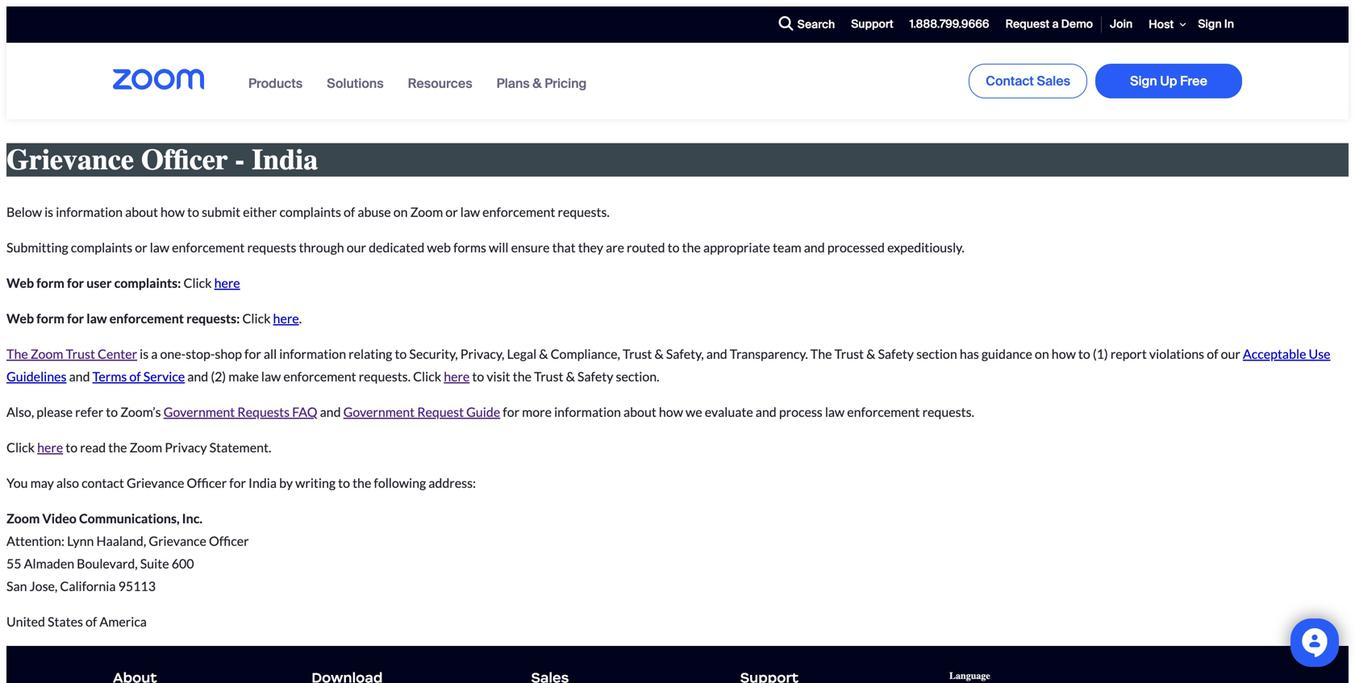 Task type: locate. For each thing, give the bounding box(es) containing it.
click up 'requests:' in the left of the page
[[184, 275, 212, 291]]

request a demo
[[1006, 17, 1094, 32]]

0 horizontal spatial on
[[394, 204, 408, 220]]

95113
[[118, 579, 156, 594]]

requests:
[[187, 311, 240, 327]]

form up the zoom trust center link
[[36, 311, 64, 327]]

almaden
[[24, 556, 74, 572]]

heading
[[113, 671, 271, 684], [312, 671, 491, 684], [532, 671, 700, 684], [741, 671, 910, 684]]

a
[[1053, 17, 1059, 32], [151, 346, 158, 362]]

0 horizontal spatial requests.
[[359, 369, 411, 385]]

1 vertical spatial web
[[6, 311, 34, 327]]

1 vertical spatial safety
[[578, 369, 614, 385]]

the left appropriate
[[683, 240, 701, 255]]

2 horizontal spatial information
[[555, 404, 621, 420]]

process
[[780, 404, 823, 420]]

1 horizontal spatial is
[[140, 346, 149, 362]]

2 form from the top
[[36, 311, 64, 327]]

to left the read
[[66, 440, 78, 456]]

2 vertical spatial grievance
[[149, 534, 207, 549]]

0 vertical spatial form
[[36, 275, 64, 291]]

form for law
[[36, 311, 64, 327]]

1 web from the top
[[6, 275, 34, 291]]

form for user
[[36, 275, 64, 291]]

abuse
[[358, 204, 391, 220]]

1.888.799.9666 link
[[902, 7, 998, 42]]

officer left -
[[141, 143, 228, 177]]

for
[[67, 275, 84, 291], [67, 311, 84, 327], [245, 346, 261, 362], [503, 404, 520, 420], [229, 475, 246, 491]]

the right the read
[[108, 440, 127, 456]]

law down all
[[261, 369, 281, 385]]

2 horizontal spatial requests.
[[923, 404, 975, 420]]

web form for law enforcement requests: click here .
[[6, 311, 302, 327]]

0 vertical spatial web
[[6, 275, 34, 291]]

2 horizontal spatial how
[[1052, 346, 1077, 362]]

to left (1)
[[1079, 346, 1091, 362]]

below
[[6, 204, 42, 220]]

1 horizontal spatial safety
[[879, 346, 914, 362]]

2 vertical spatial how
[[659, 404, 684, 420]]

0 horizontal spatial the
[[6, 346, 28, 362]]

grievance up 600
[[149, 534, 207, 549]]

grievance up below
[[6, 143, 134, 177]]

0 horizontal spatial about
[[125, 204, 158, 220]]

the
[[6, 346, 28, 362], [811, 346, 833, 362]]

safety down the compliance,
[[578, 369, 614, 385]]

officer up inc.
[[187, 475, 227, 491]]

1 vertical spatial complaints
[[71, 240, 133, 255]]

on
[[394, 204, 408, 220], [1035, 346, 1050, 362]]

demo
[[1062, 17, 1094, 32]]

1 form from the top
[[36, 275, 64, 291]]

transparency.
[[730, 346, 809, 362]]

& down the compliance,
[[566, 369, 575, 385]]

web up guidelines
[[6, 311, 34, 327]]

(2)
[[211, 369, 226, 385]]

guide
[[467, 404, 501, 420]]

safety left "section"
[[879, 346, 914, 362]]

for left the more
[[503, 404, 520, 420]]

a left one-
[[151, 346, 158, 362]]

host button
[[1142, 6, 1191, 43]]

is up terms of service link
[[140, 346, 149, 362]]

privacy
[[165, 440, 207, 456]]

1 horizontal spatial on
[[1035, 346, 1050, 362]]

to left the visit
[[472, 369, 484, 385]]

here
[[214, 275, 240, 291], [273, 311, 299, 327], [444, 369, 470, 385], [37, 440, 63, 456]]

and left (2)
[[187, 369, 208, 385]]

is right below
[[44, 204, 53, 220]]

0 horizontal spatial government
[[164, 404, 235, 420]]

form down submitting
[[36, 275, 64, 291]]

to right routed
[[668, 240, 680, 255]]

also
[[56, 475, 79, 491]]

make
[[229, 369, 259, 385]]

stop-
[[186, 346, 215, 362]]

0 horizontal spatial request
[[417, 404, 464, 420]]

0 vertical spatial request
[[1006, 17, 1050, 32]]

information up submitting
[[56, 204, 123, 220]]

1 vertical spatial information
[[279, 346, 346, 362]]

0 vertical spatial a
[[1053, 17, 1059, 32]]

in
[[1225, 17, 1235, 32]]

the zoom trust center is a one-stop-shop for all information relating to security, privacy, legal & compliance, trust & safety, and transparency. the trust & safety section has guidance on how to (1) report violations of our
[[6, 346, 1244, 362]]

sign up free
[[1131, 72, 1208, 89]]

terms of service link
[[93, 369, 185, 385]]

visit
[[487, 369, 511, 385]]

1 horizontal spatial the
[[811, 346, 833, 362]]

sign
[[1199, 17, 1223, 32], [1131, 72, 1158, 89]]

1 government from the left
[[164, 404, 235, 420]]

how left (1)
[[1052, 346, 1077, 362]]

complaints up "through"
[[280, 204, 341, 220]]

the
[[683, 240, 701, 255], [513, 369, 532, 385], [108, 440, 127, 456], [353, 475, 372, 491]]

request inside "link"
[[1006, 17, 1050, 32]]

1 horizontal spatial sign
[[1199, 17, 1223, 32]]

complaints:
[[114, 275, 181, 291]]

enforcement
[[483, 204, 556, 220], [172, 240, 245, 255], [109, 311, 184, 327], [284, 369, 356, 385], [848, 404, 921, 420]]

enforcement down submit
[[172, 240, 245, 255]]

relating
[[349, 346, 393, 362]]

plans & pricing
[[497, 75, 587, 92]]

0 vertical spatial or
[[446, 204, 458, 220]]

0 horizontal spatial safety
[[578, 369, 614, 385]]

2 government from the left
[[344, 404, 415, 420]]

1 horizontal spatial how
[[659, 404, 684, 420]]

requests. down relating
[[359, 369, 411, 385]]

complaints up user
[[71, 240, 133, 255]]

law
[[461, 204, 480, 220], [150, 240, 170, 255], [87, 311, 107, 327], [261, 369, 281, 385], [826, 404, 845, 420]]

compliance,
[[551, 346, 621, 362]]

requests. up they
[[558, 204, 610, 220]]

on right guidance on the bottom right
[[1035, 346, 1050, 362]]

government up the 'privacy'
[[164, 404, 235, 420]]

grievance
[[6, 143, 134, 177], [127, 475, 184, 491], [149, 534, 207, 549]]

1 vertical spatial our
[[1222, 346, 1241, 362]]

san
[[6, 579, 27, 594]]

& right legal on the bottom left of the page
[[539, 346, 548, 362]]

government down and terms of service and (2) make law enforcement requests. click here to visit the trust & safety section.
[[344, 404, 415, 420]]

the right transparency. at the bottom
[[811, 346, 833, 362]]

the down legal on the bottom left of the page
[[513, 369, 532, 385]]

information down the "."
[[279, 346, 346, 362]]

1 vertical spatial how
[[1052, 346, 1077, 362]]

read
[[80, 440, 106, 456]]

2 web from the top
[[6, 311, 34, 327]]

grievance down click here to read the zoom privacy statement.
[[127, 475, 184, 491]]

zoom up attention:
[[6, 511, 40, 527]]

1 horizontal spatial request
[[1006, 17, 1050, 32]]

1 vertical spatial a
[[151, 346, 158, 362]]

our left acceptable
[[1222, 346, 1241, 362]]

1.888.799.9666
[[910, 17, 990, 32]]

web down submitting
[[6, 275, 34, 291]]

0 vertical spatial about
[[125, 204, 158, 220]]

0 horizontal spatial is
[[44, 204, 53, 220]]

0 horizontal spatial sign
[[1131, 72, 1158, 89]]

our
[[347, 240, 366, 255], [1222, 346, 1241, 362]]

a left demo
[[1053, 17, 1059, 32]]

contact
[[986, 72, 1035, 89]]

sign left up
[[1131, 72, 1158, 89]]

click down also, at the bottom of the page
[[6, 440, 35, 456]]

sign for sign up free
[[1131, 72, 1158, 89]]

submitting
[[6, 240, 68, 255]]

1 heading from the left
[[113, 671, 271, 684]]

forms
[[454, 240, 487, 255]]

1 vertical spatial sign
[[1131, 72, 1158, 89]]

about down section. in the left bottom of the page
[[624, 404, 657, 420]]

acceptable use guidelines link
[[6, 346, 1331, 385]]

how left submit
[[161, 204, 185, 220]]

1 vertical spatial india
[[249, 475, 277, 491]]

web for web form for user complaints: click here
[[6, 275, 34, 291]]

here down the please
[[37, 440, 63, 456]]

will
[[489, 240, 509, 255]]

click
[[184, 275, 212, 291], [243, 311, 271, 327], [413, 369, 442, 385], [6, 440, 35, 456]]

suite
[[140, 556, 169, 572]]

0 vertical spatial requests.
[[558, 204, 610, 220]]

requests. down "section"
[[923, 404, 975, 420]]

our right "through"
[[347, 240, 366, 255]]

solutions
[[327, 75, 384, 92]]

india left by
[[249, 475, 277, 491]]

united states of america
[[6, 614, 147, 630]]

expeditiously.
[[888, 240, 965, 255]]

0 vertical spatial is
[[44, 204, 53, 220]]

refer
[[75, 404, 103, 420]]

1 horizontal spatial our
[[1222, 346, 1241, 362]]

the left 'following'
[[353, 475, 372, 491]]

address:
[[429, 475, 476, 491]]

information
[[56, 204, 123, 220], [279, 346, 346, 362], [555, 404, 621, 420]]

600
[[172, 556, 194, 572]]

the up guidelines
[[6, 346, 28, 362]]

& left safety, at the bottom of page
[[655, 346, 664, 362]]

trust down legal on the bottom left of the page
[[534, 369, 564, 385]]

here down security,
[[444, 369, 470, 385]]

0 horizontal spatial how
[[161, 204, 185, 220]]

& left "section"
[[867, 346, 876, 362]]

1 vertical spatial or
[[135, 240, 147, 255]]

0 vertical spatial sign
[[1199, 17, 1223, 32]]

1 horizontal spatial requests.
[[558, 204, 610, 220]]

or up web
[[446, 204, 458, 220]]

1 horizontal spatial about
[[624, 404, 657, 420]]

1 horizontal spatial government
[[344, 404, 415, 420]]

law down user
[[87, 311, 107, 327]]

request left demo
[[1006, 17, 1050, 32]]

appropriate
[[704, 240, 771, 255]]

requests.
[[558, 204, 610, 220], [359, 369, 411, 385], [923, 404, 975, 420]]

is
[[44, 204, 53, 220], [140, 346, 149, 362]]

sign up free link
[[1096, 64, 1243, 98]]

1 vertical spatial officer
[[187, 475, 227, 491]]

0 vertical spatial complaints
[[280, 204, 341, 220]]

or up complaints:
[[135, 240, 147, 255]]

and terms of service and (2) make law enforcement requests. click here to visit the trust & safety section.
[[67, 369, 660, 385]]

of right violations
[[1208, 346, 1219, 362]]

1 vertical spatial form
[[36, 311, 64, 327]]

on right abuse
[[394, 204, 408, 220]]

0 horizontal spatial or
[[135, 240, 147, 255]]

request left guide
[[417, 404, 464, 420]]

information right the more
[[555, 404, 621, 420]]

1 horizontal spatial information
[[279, 346, 346, 362]]

0 horizontal spatial information
[[56, 204, 123, 220]]

may
[[30, 475, 54, 491]]

and
[[804, 240, 825, 255], [707, 346, 728, 362], [69, 369, 90, 385], [187, 369, 208, 385], [320, 404, 341, 420], [756, 404, 777, 420]]

sign left in
[[1199, 17, 1223, 32]]

1 the from the left
[[6, 346, 28, 362]]

1 vertical spatial requests.
[[359, 369, 411, 385]]

click down security,
[[413, 369, 442, 385]]

products button
[[249, 75, 303, 92]]

here link down the please
[[37, 440, 63, 456]]

either
[[243, 204, 277, 220]]

for up the zoom trust center link
[[67, 311, 84, 327]]

1 horizontal spatial a
[[1053, 17, 1059, 32]]

law right "process"
[[826, 404, 845, 420]]

2 vertical spatial officer
[[209, 534, 249, 549]]

security,
[[410, 346, 458, 362]]

acceptable use guidelines
[[6, 346, 1331, 385]]

or
[[446, 204, 458, 220], [135, 240, 147, 255]]

0 vertical spatial our
[[347, 240, 366, 255]]

2 vertical spatial information
[[555, 404, 621, 420]]

zoom
[[411, 204, 443, 220], [31, 346, 63, 362], [130, 440, 162, 456], [6, 511, 40, 527]]

click here to read the zoom privacy statement.
[[6, 440, 271, 456]]

of
[[344, 204, 355, 220], [1208, 346, 1219, 362], [129, 369, 141, 385], [86, 614, 97, 630]]

search image
[[779, 16, 794, 31], [779, 16, 794, 31]]

here link
[[214, 275, 240, 291], [273, 311, 299, 327], [444, 369, 470, 385], [37, 440, 63, 456]]

1 vertical spatial about
[[624, 404, 657, 420]]

1 horizontal spatial or
[[446, 204, 458, 220]]

0 horizontal spatial a
[[151, 346, 158, 362]]

about down grievance officer - india
[[125, 204, 158, 220]]



Task type: describe. For each thing, give the bounding box(es) containing it.
officer inside zoom video communications, inc. attention: lynn haaland, grievance officer 55 almaden boulevard, suite 600 san jose, california 95113
[[209, 534, 249, 549]]

section
[[917, 346, 958, 362]]

of right states at the bottom left of page
[[86, 614, 97, 630]]

pricing
[[545, 75, 587, 92]]

request a demo link
[[998, 7, 1102, 42]]

& right plans
[[533, 75, 542, 92]]

communications,
[[79, 511, 180, 527]]

terms
[[93, 369, 127, 385]]

of left abuse
[[344, 204, 355, 220]]

america
[[100, 614, 147, 630]]

host
[[1150, 17, 1175, 32]]

here up 'requests:' in the left of the page
[[214, 275, 240, 291]]

legal
[[507, 346, 537, 362]]

we
[[686, 404, 703, 420]]

2 the from the left
[[811, 346, 833, 362]]

web
[[427, 240, 451, 255]]

united
[[6, 614, 45, 630]]

inc.
[[182, 511, 203, 527]]

0 horizontal spatial our
[[347, 240, 366, 255]]

zoom up guidelines
[[31, 346, 63, 362]]

they
[[578, 240, 604, 255]]

more
[[522, 404, 552, 420]]

contact
[[82, 475, 124, 491]]

1 vertical spatial request
[[417, 404, 464, 420]]

free
[[1181, 72, 1208, 89]]

2 vertical spatial requests.
[[923, 404, 975, 420]]

sign for sign in
[[1199, 17, 1223, 32]]

writing
[[295, 475, 336, 491]]

you may also contact grievance officer for india by writing to the following address:
[[6, 475, 476, 491]]

1 vertical spatial is
[[140, 346, 149, 362]]

shop
[[215, 346, 242, 362]]

section.
[[616, 369, 660, 385]]

guidance
[[982, 346, 1033, 362]]

faq
[[292, 404, 318, 420]]

0 vertical spatial grievance
[[6, 143, 134, 177]]

lynn
[[67, 534, 94, 549]]

and left "process"
[[756, 404, 777, 420]]

0 vertical spatial information
[[56, 204, 123, 220]]

the zoom trust center link
[[6, 346, 137, 362]]

4 heading from the left
[[741, 671, 910, 684]]

enforcement up faq
[[284, 369, 356, 385]]

trust up terms
[[66, 346, 95, 362]]

and down the zoom trust center link
[[69, 369, 90, 385]]

join
[[1111, 17, 1133, 32]]

enforcement up ensure
[[483, 204, 556, 220]]

also, please refer to zoom's government requests faq and government request guide for more information about how we evaluate and process law enforcement requests.
[[6, 404, 975, 420]]

language
[[950, 671, 991, 682]]

solutions button
[[327, 75, 384, 92]]

grievance inside zoom video communications, inc. attention: lynn haaland, grievance officer 55 almaden boulevard, suite 600 san jose, california 95113
[[149, 534, 207, 549]]

plans & pricing link
[[497, 75, 587, 92]]

search
[[798, 17, 836, 32]]

0 vertical spatial officer
[[141, 143, 228, 177]]

use
[[1310, 346, 1331, 362]]

resources button
[[408, 75, 473, 92]]

trust up section. in the left bottom of the page
[[623, 346, 652, 362]]

submitting complaints or law enforcement requests through our dedicated web forms will ensure that they are routed to the appropriate team and processed expeditiously.
[[6, 240, 965, 255]]

0 vertical spatial how
[[161, 204, 185, 220]]

law up complaints:
[[150, 240, 170, 255]]

up
[[1161, 72, 1178, 89]]

a inside "link"
[[1053, 17, 1059, 32]]

click up all
[[243, 311, 271, 327]]

zoom inside zoom video communications, inc. attention: lynn haaland, grievance officer 55 almaden boulevard, suite 600 san jose, california 95113
[[6, 511, 40, 527]]

statement.
[[210, 440, 271, 456]]

sign in link
[[1191, 7, 1243, 42]]

haaland,
[[96, 534, 146, 549]]

by
[[279, 475, 293, 491]]

0 vertical spatial on
[[394, 204, 408, 220]]

and right team
[[804, 240, 825, 255]]

products
[[249, 75, 303, 92]]

contact sales
[[986, 72, 1071, 89]]

zoom logo image
[[113, 69, 204, 90]]

trust right transparency. at the bottom
[[835, 346, 864, 362]]

safety,
[[667, 346, 704, 362]]

web form for user complaints: click here
[[6, 275, 240, 291]]

here link up all
[[273, 311, 299, 327]]

2 heading from the left
[[312, 671, 491, 684]]

report
[[1111, 346, 1148, 362]]

zoom up web
[[411, 204, 443, 220]]

.
[[299, 311, 302, 327]]

one-
[[160, 346, 186, 362]]

for left all
[[245, 346, 261, 362]]

states
[[48, 614, 83, 630]]

support link
[[844, 7, 902, 42]]

california
[[60, 579, 116, 594]]

to right relating
[[395, 346, 407, 362]]

government request guide link
[[344, 404, 501, 420]]

also,
[[6, 404, 34, 420]]

0 vertical spatial safety
[[879, 346, 914, 362]]

0 vertical spatial india
[[252, 143, 318, 177]]

user
[[87, 275, 112, 291]]

1 vertical spatial on
[[1035, 346, 1050, 362]]

and right safety, at the bottom of page
[[707, 346, 728, 362]]

web for web form for law enforcement requests: click here .
[[6, 311, 34, 327]]

ensure
[[511, 240, 550, 255]]

1 horizontal spatial complaints
[[280, 204, 341, 220]]

here link up 'requests:' in the left of the page
[[214, 275, 240, 291]]

3 heading from the left
[[532, 671, 700, 684]]

acceptable
[[1244, 346, 1307, 362]]

for left user
[[67, 275, 84, 291]]

zoom down zoom's on the bottom
[[130, 440, 162, 456]]

55
[[6, 556, 21, 572]]

and right faq
[[320, 404, 341, 420]]

-
[[235, 143, 245, 177]]

of right terms
[[129, 369, 141, 385]]

requests
[[247, 240, 297, 255]]

jose,
[[30, 579, 58, 594]]

1 vertical spatial grievance
[[127, 475, 184, 491]]

zoom video communications, inc. attention: lynn haaland, grievance officer 55 almaden boulevard, suite 600 san jose, california 95113
[[6, 511, 249, 594]]

to right refer
[[106, 404, 118, 420]]

violations
[[1150, 346, 1205, 362]]

guidelines
[[6, 369, 67, 385]]

dedicated
[[369, 240, 425, 255]]

team
[[773, 240, 802, 255]]

grievance officer - india
[[6, 143, 318, 177]]

enforcement down "section"
[[848, 404, 921, 420]]

video
[[42, 511, 77, 527]]

0 horizontal spatial complaints
[[71, 240, 133, 255]]

attention:
[[6, 534, 65, 549]]

law up forms
[[461, 204, 480, 220]]

to left submit
[[187, 204, 199, 220]]

that
[[553, 240, 576, 255]]

for down statement.
[[229, 475, 246, 491]]

all
[[264, 346, 277, 362]]

below is information about how to submit either complaints of abuse on zoom or law enforcement requests.
[[6, 204, 610, 220]]

here up all
[[273, 311, 299, 327]]

through
[[299, 240, 344, 255]]

routed
[[627, 240, 666, 255]]

to right 'writing'
[[338, 475, 350, 491]]

enforcement down complaints:
[[109, 311, 184, 327]]

here link down security,
[[444, 369, 470, 385]]

evaluate
[[705, 404, 754, 420]]



Task type: vqa. For each thing, say whether or not it's contained in the screenshot.
leftmost with
no



